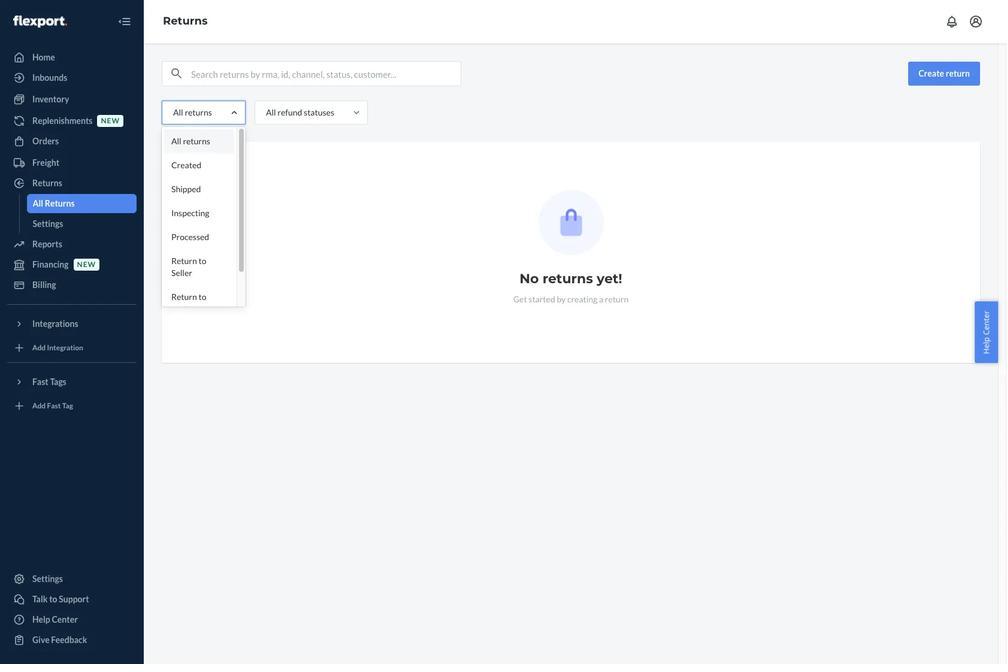 Task type: describe. For each thing, give the bounding box(es) containing it.
inventory link
[[7, 90, 137, 109]]

empty list image
[[539, 190, 604, 255]]

return for customer
[[171, 292, 197, 302]]

billing
[[32, 280, 56, 290]]

freight link
[[7, 153, 137, 173]]

help center button
[[976, 302, 999, 363]]

1 vertical spatial returns
[[183, 136, 210, 146]]

replenishments
[[32, 116, 93, 126]]

0 vertical spatial returns
[[185, 107, 212, 118]]

home link
[[7, 48, 137, 67]]

reports
[[32, 239, 62, 249]]

inspecting
[[171, 208, 210, 218]]

1 horizontal spatial returns link
[[163, 14, 208, 28]]

no returns yet!
[[520, 271, 623, 287]]

close navigation image
[[118, 14, 132, 29]]

integrations
[[32, 319, 78, 329]]

create
[[919, 68, 945, 79]]

all returns
[[33, 198, 75, 209]]

statuses
[[304, 107, 335, 118]]

get
[[514, 294, 527, 305]]

return to seller
[[171, 256, 207, 278]]

talk to support
[[32, 595, 89, 605]]

open notifications image
[[946, 14, 960, 29]]

freight
[[32, 158, 59, 168]]

add integration
[[32, 344, 83, 353]]

1 vertical spatial all returns
[[171, 136, 210, 146]]

seller
[[171, 268, 192, 278]]

0 vertical spatial settings link
[[27, 215, 137, 234]]

inbounds
[[32, 73, 67, 83]]

help center inside button
[[982, 311, 993, 354]]

help inside button
[[982, 337, 993, 354]]

integration
[[47, 344, 83, 353]]

new for replenishments
[[101, 117, 120, 126]]

to for customer
[[199, 292, 207, 302]]

reports link
[[7, 235, 137, 254]]

orders link
[[7, 132, 137, 151]]

yet!
[[597, 271, 623, 287]]

help center link
[[7, 611, 137, 630]]

add integration link
[[7, 339, 137, 358]]

fast tags
[[32, 377, 66, 387]]

all returns link
[[27, 194, 137, 213]]

add fast tag link
[[7, 397, 137, 416]]

inbounds link
[[7, 68, 137, 88]]

orders
[[32, 136, 59, 146]]

1 vertical spatial help
[[32, 615, 50, 625]]

0 horizontal spatial help center
[[32, 615, 78, 625]]

created
[[171, 160, 202, 170]]

give
[[32, 636, 50, 646]]

home
[[32, 52, 55, 62]]

2 vertical spatial returns
[[543, 271, 594, 287]]

1 vertical spatial returns
[[32, 178, 62, 188]]

fast tags button
[[7, 373, 137, 392]]

1 vertical spatial settings link
[[7, 570, 137, 589]]

talk
[[32, 595, 48, 605]]

return inside create return button
[[947, 68, 971, 79]]

2 vertical spatial returns
[[45, 198, 75, 209]]



Task type: locate. For each thing, give the bounding box(es) containing it.
to right talk
[[49, 595, 57, 605]]

0 vertical spatial add
[[32, 344, 46, 353]]

started
[[529, 294, 556, 305]]

1 vertical spatial settings
[[32, 574, 63, 585]]

billing link
[[7, 276, 137, 295]]

settings link down all returns link
[[27, 215, 137, 234]]

1 horizontal spatial new
[[101, 117, 120, 126]]

add inside add fast tag link
[[32, 402, 46, 411]]

all refund statuses
[[266, 107, 335, 118]]

return up customer
[[171, 292, 197, 302]]

creating
[[568, 294, 598, 305]]

new down reports link
[[77, 260, 96, 269]]

0 vertical spatial returns
[[163, 14, 208, 28]]

return inside return to customer
[[171, 292, 197, 302]]

2 vertical spatial to
[[49, 595, 57, 605]]

add for add integration
[[32, 344, 46, 353]]

to down processed on the top left of page
[[199, 256, 207, 266]]

create return
[[919, 68, 971, 79]]

2 return from the top
[[171, 292, 197, 302]]

1 vertical spatial fast
[[47, 402, 61, 411]]

2 settings from the top
[[32, 574, 63, 585]]

0 vertical spatial settings
[[33, 219, 63, 229]]

1 add from the top
[[32, 344, 46, 353]]

shipped
[[171, 184, 201, 194]]

flexport logo image
[[13, 15, 67, 27]]

refund
[[278, 107, 302, 118]]

support
[[59, 595, 89, 605]]

add for add fast tag
[[32, 402, 46, 411]]

tags
[[50, 377, 66, 387]]

a
[[600, 294, 604, 305]]

no
[[520, 271, 539, 287]]

financing
[[32, 260, 69, 270]]

give feedback
[[32, 636, 87, 646]]

return for seller
[[171, 256, 197, 266]]

0 vertical spatial help
[[982, 337, 993, 354]]

return right the create
[[947, 68, 971, 79]]

1 horizontal spatial help
[[982, 337, 993, 354]]

1 settings from the top
[[33, 219, 63, 229]]

0 horizontal spatial new
[[77, 260, 96, 269]]

to inside the return to seller
[[199, 256, 207, 266]]

add
[[32, 344, 46, 353], [32, 402, 46, 411]]

1 horizontal spatial return
[[947, 68, 971, 79]]

center inside help center button
[[982, 311, 993, 335]]

return inside the return to seller
[[171, 256, 197, 266]]

0 horizontal spatial return
[[605, 294, 629, 305]]

by
[[557, 294, 566, 305]]

0 vertical spatial help center
[[982, 311, 993, 354]]

1 vertical spatial add
[[32, 402, 46, 411]]

0 vertical spatial center
[[982, 311, 993, 335]]

return
[[171, 256, 197, 266], [171, 292, 197, 302]]

to for support
[[49, 595, 57, 605]]

new
[[101, 117, 120, 126], [77, 260, 96, 269]]

help center
[[982, 311, 993, 354], [32, 615, 78, 625]]

inventory
[[32, 94, 69, 104]]

help
[[982, 337, 993, 354], [32, 615, 50, 625]]

all returns
[[173, 107, 212, 118], [171, 136, 210, 146]]

settings link
[[27, 215, 137, 234], [7, 570, 137, 589]]

new up orders link
[[101, 117, 120, 126]]

1 vertical spatial center
[[52, 615, 78, 625]]

give feedback button
[[7, 631, 137, 651]]

1 return from the top
[[171, 256, 197, 266]]

to
[[199, 256, 207, 266], [199, 292, 207, 302], [49, 595, 57, 605]]

processed
[[171, 232, 209, 242]]

to inside return to customer
[[199, 292, 207, 302]]

center
[[982, 311, 993, 335], [52, 615, 78, 625]]

add down fast tags
[[32, 402, 46, 411]]

1 vertical spatial to
[[199, 292, 207, 302]]

new for financing
[[77, 260, 96, 269]]

settings
[[33, 219, 63, 229], [32, 574, 63, 585]]

create return button
[[909, 62, 981, 86]]

returns
[[163, 14, 208, 28], [32, 178, 62, 188], [45, 198, 75, 209]]

add fast tag
[[32, 402, 73, 411]]

2 add from the top
[[32, 402, 46, 411]]

0 horizontal spatial center
[[52, 615, 78, 625]]

1 vertical spatial return
[[605, 294, 629, 305]]

to for seller
[[199, 256, 207, 266]]

return up seller
[[171, 256, 197, 266]]

returns
[[185, 107, 212, 118], [183, 136, 210, 146], [543, 271, 594, 287]]

fast inside dropdown button
[[32, 377, 48, 387]]

1 vertical spatial help center
[[32, 615, 78, 625]]

all
[[173, 107, 183, 118], [266, 107, 276, 118], [171, 136, 181, 146], [33, 198, 43, 209]]

0 vertical spatial to
[[199, 256, 207, 266]]

settings link up support
[[7, 570, 137, 589]]

fast
[[32, 377, 48, 387], [47, 402, 61, 411]]

open account menu image
[[970, 14, 984, 29]]

1 vertical spatial returns link
[[7, 174, 137, 193]]

customer
[[171, 304, 206, 314]]

get started by creating a return
[[514, 294, 629, 305]]

0 horizontal spatial help
[[32, 615, 50, 625]]

integrations button
[[7, 315, 137, 334]]

1 horizontal spatial center
[[982, 311, 993, 335]]

0 vertical spatial return
[[947, 68, 971, 79]]

1 vertical spatial return
[[171, 292, 197, 302]]

center inside help center link
[[52, 615, 78, 625]]

add inside add integration link
[[32, 344, 46, 353]]

return
[[947, 68, 971, 79], [605, 294, 629, 305]]

feedback
[[51, 636, 87, 646]]

settings up reports
[[33, 219, 63, 229]]

0 vertical spatial return
[[171, 256, 197, 266]]

1 horizontal spatial help center
[[982, 311, 993, 354]]

0 horizontal spatial returns link
[[7, 174, 137, 193]]

add left integration in the left bottom of the page
[[32, 344, 46, 353]]

talk to support button
[[7, 591, 137, 610]]

to inside button
[[49, 595, 57, 605]]

to up customer
[[199, 292, 207, 302]]

tag
[[62, 402, 73, 411]]

returns link
[[163, 14, 208, 28], [7, 174, 137, 193]]

return right a
[[605, 294, 629, 305]]

fast left tag
[[47, 402, 61, 411]]

1 vertical spatial new
[[77, 260, 96, 269]]

0 vertical spatial fast
[[32, 377, 48, 387]]

0 vertical spatial returns link
[[163, 14, 208, 28]]

fast left tags
[[32, 377, 48, 387]]

Search returns by rma, id, channel, status, customer... text field
[[191, 62, 461, 86]]

0 vertical spatial new
[[101, 117, 120, 126]]

0 vertical spatial all returns
[[173, 107, 212, 118]]

settings up talk
[[32, 574, 63, 585]]

return to customer
[[171, 292, 207, 314]]



Task type: vqa. For each thing, say whether or not it's contained in the screenshot.
Get
yes



